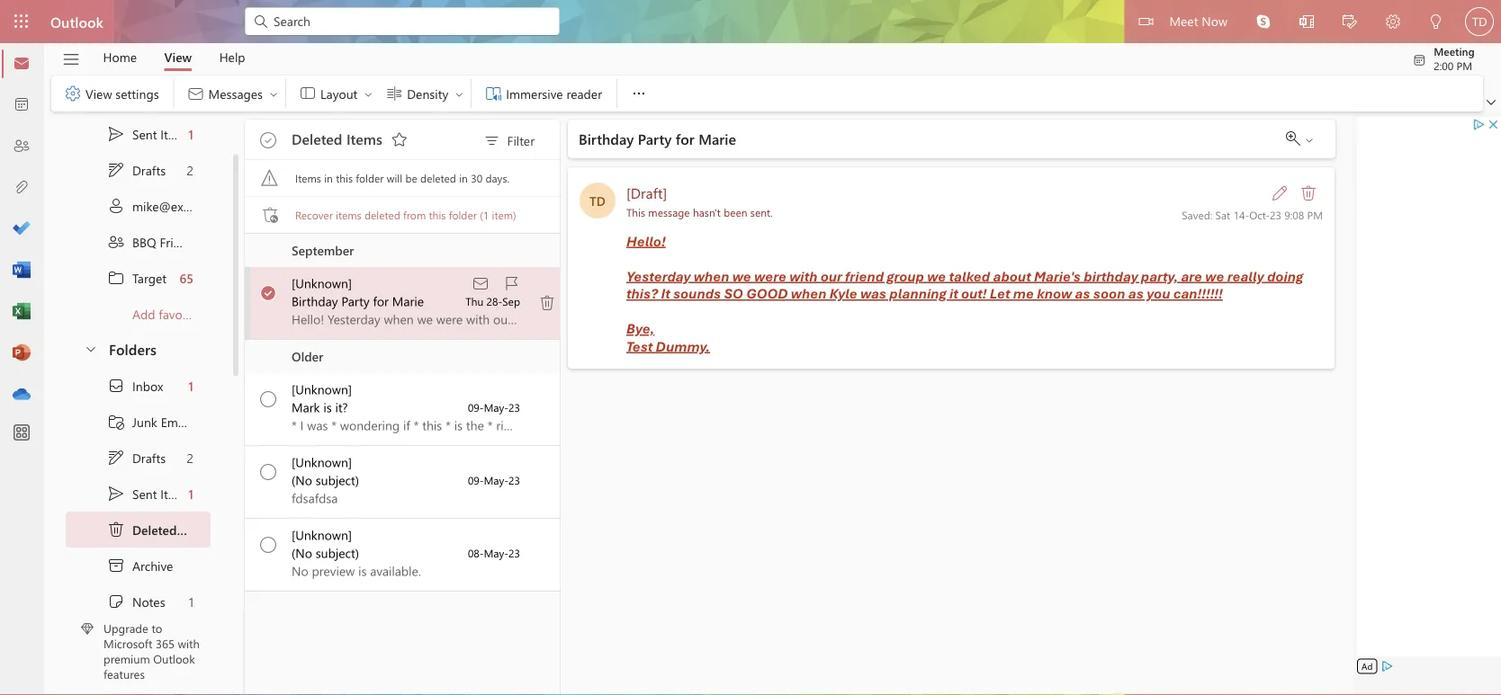 Task type: locate. For each thing, give the bounding box(es) containing it.
drafts for 
[[132, 450, 166, 466]]

deleted
[[420, 171, 456, 185], [365, 207, 400, 222]]

may- for * i was * wondering if * this * is the * right * answer?
[[484, 401, 509, 415]]

0 horizontal spatial deleted
[[132, 522, 177, 538]]

(no up fdsafdsa
[[292, 472, 312, 489]]

was right kyle
[[860, 285, 887, 303]]


[[187, 85, 205, 103], [472, 275, 490, 293]]

this right if at left bottom
[[422, 417, 442, 434]]

0 vertical spatial was
[[860, 285, 887, 303]]

pm right the 9:08
[[1307, 207, 1323, 222]]

 left the folders
[[84, 342, 98, 356]]

birthday down september
[[292, 293, 338, 310]]

select a conversation checkbox up fdsafdsa
[[248, 446, 292, 485]]

drafts inside tree
[[132, 450, 166, 466]]

for
[[676, 129, 695, 149], [373, 293, 389, 310]]

1 vertical spatial 
[[472, 275, 490, 293]]

bbq
[[132, 234, 156, 250]]

1 vertical spatial 
[[107, 485, 125, 503]]

(1
[[480, 207, 489, 222]]

drafts down  junk email
[[132, 450, 166, 466]]

1 vertical spatial outlook
[[153, 651, 195, 667]]

1 horizontal spatial 
[[472, 275, 490, 293]]

 down 
[[261, 285, 276, 300]]

1 down " messages "
[[188, 126, 194, 142]]

5  from the top
[[260, 537, 276, 554]]

1 vertical spatial was
[[307, 417, 328, 434]]

with inside upgrade to microsoft 365 with premium outlook features
[[178, 636, 200, 652]]

1 vertical spatial subject)
[[316, 545, 359, 562]]

* right if at left bottom
[[414, 417, 419, 434]]

0 horizontal spatial in
[[324, 171, 333, 185]]

Select a conversation checkbox
[[248, 374, 292, 412], [248, 446, 292, 485]]

1 horizontal spatial we
[[927, 268, 946, 285]]

 for 
[[454, 89, 465, 99]]

0 horizontal spatial marie
[[392, 293, 424, 310]]

0 vertical spatial 
[[107, 161, 125, 179]]

2  from the top
[[261, 285, 276, 300]]

1 vertical spatial deleted
[[365, 207, 400, 222]]

items up  tree item
[[180, 522, 212, 538]]

1  from the top
[[261, 132, 276, 147]]

0 vertical spatial deleted
[[292, 129, 342, 148]]

2  tree item from the top
[[66, 440, 211, 476]]

0 vertical spatial (no subject)
[[292, 472, 359, 489]]

we left it
[[927, 268, 946, 285]]

tree
[[66, 368, 212, 696]]

0 vertical spatial select a conversation checkbox
[[248, 374, 292, 412]]

0 vertical spatial birthday party for marie
[[579, 129, 736, 149]]

0 vertical spatial pm
[[1457, 58, 1473, 72]]

hasn't
[[693, 205, 721, 219]]

1 horizontal spatial folder
[[449, 207, 477, 222]]

1 vertical spatial marie
[[392, 293, 424, 310]]

0 horizontal spatial td
[[590, 192, 606, 209]]

 inside select all messages checkbox
[[261, 132, 276, 147]]

0 vertical spatial view
[[164, 49, 192, 65]]

2 2 from the top
[[187, 450, 194, 466]]

2 subject) from the top
[[316, 545, 359, 562]]

was right i
[[307, 417, 328, 434]]

1 horizontal spatial td
[[1472, 14, 1487, 28]]

1  from the top
[[107, 161, 125, 179]]

1 in from the left
[[324, 171, 333, 185]]

(no up no on the left bottom
[[292, 545, 312, 562]]

tab list inside application
[[89, 43, 259, 71]]

 right 
[[1304, 135, 1315, 146]]

 notes
[[107, 593, 165, 611]]

is left the on the bottom left
[[454, 417, 463, 434]]

08-may-23
[[468, 546, 520, 561]]

we right are
[[1206, 268, 1225, 285]]

birthday down reader on the left
[[579, 129, 634, 149]]

we left were
[[732, 268, 751, 285]]

 immersive reader
[[484, 85, 602, 103]]

2 up the 'mike@example.com'
[[187, 162, 194, 178]]

0 vertical spatial drafts
[[132, 162, 166, 178]]

1 (no from the top
[[292, 472, 312, 489]]

1 horizontal spatial birthday party for marie
[[579, 129, 736, 149]]

 up 'thu'
[[472, 275, 490, 293]]

 drafts up  tree item
[[107, 161, 166, 179]]

 drafts for 
[[107, 161, 166, 179]]

1 vertical spatial folder
[[449, 207, 477, 222]]

 for no preview is available.
[[260, 537, 276, 554]]

 for 
[[268, 89, 279, 99]]

now
[[1202, 12, 1228, 29]]

deleted inside button
[[365, 207, 400, 222]]

2  from the top
[[107, 449, 125, 467]]

23 inside email message element
[[1270, 207, 1282, 222]]

3 may- from the top
[[484, 546, 509, 561]]

folder left (1
[[449, 207, 477, 222]]

 inside the  
[[1304, 135, 1315, 146]]

birthday party for marie down september
[[292, 293, 424, 310]]

was inside yesterday when we were with our friend group we talked about marie's birthday party, are we really doing this? it sounds so good when kyle was planning it out! let me know as soon as you can!!!!!!
[[860, 285, 887, 303]]

0 horizontal spatial 
[[187, 85, 205, 103]]

word image
[[13, 262, 31, 280]]

5 * from the left
[[488, 417, 493, 434]]

view button
[[151, 43, 205, 71]]

1 up email
[[188, 378, 194, 394]]

wondering
[[340, 417, 400, 434]]

(no for fdsafdsa
[[292, 472, 312, 489]]

0 vertical spatial  drafts
[[107, 161, 166, 179]]

0 vertical spatial  tree item
[[66, 152, 211, 188]]

0 vertical spatial 
[[261, 132, 276, 147]]

2 in from the left
[[459, 171, 468, 185]]

1 vertical spatial view
[[86, 85, 112, 102]]

it?
[[335, 399, 348, 416]]

4 [unknown] from the top
[[292, 527, 352, 544]]

2 vertical spatial this
[[422, 417, 442, 434]]

* right the on the bottom left
[[488, 417, 493, 434]]

 left 
[[363, 89, 374, 99]]

with for were
[[790, 268, 818, 285]]


[[1300, 184, 1318, 202], [107, 521, 125, 539]]

target
[[132, 270, 166, 286]]

 inside button
[[472, 275, 490, 293]]

items inside  deleted items
[[180, 522, 212, 538]]

1  drafts from the top
[[107, 161, 166, 179]]

subject) for no preview is available.
[[316, 545, 359, 562]]

to do image
[[13, 221, 31, 239]]

 down ''
[[107, 449, 125, 467]]

 tree item down junk
[[66, 440, 211, 476]]


[[484, 85, 502, 103]]

 for 
[[107, 449, 125, 467]]

3 1 from the top
[[188, 486, 194, 502]]

2 (no subject) from the top
[[292, 545, 359, 562]]

 inside  density 
[[454, 89, 465, 99]]

 left the messages
[[187, 85, 205, 103]]

 button
[[1372, 0, 1415, 45]]

2 we from the left
[[927, 268, 946, 285]]

folders tree item
[[66, 332, 211, 368]]


[[1139, 14, 1153, 29]]

about
[[993, 268, 1031, 285]]

 tree item
[[66, 188, 244, 224]]

0 vertical spatial outlook
[[50, 12, 103, 31]]

september heading
[[245, 234, 560, 267]]

 up ""
[[107, 161, 125, 179]]

1 horizontal spatial outlook
[[153, 651, 195, 667]]

 inside select a conversation option
[[260, 537, 276, 554]]

2 for 
[[187, 450, 194, 466]]

09- for * i was * wondering if * this * is the * right * answer?
[[468, 401, 484, 415]]

* left i
[[292, 417, 297, 434]]

add favorite tree item
[[66, 296, 211, 332]]

1 vertical spatial party
[[341, 293, 370, 310]]

with inside yesterday when we were with our friend group we talked about marie's birthday party, are we really doing this? it sounds so good when kyle was planning it out! let me know as soon as you can!!!!!!
[[790, 268, 818, 285]]

 for 
[[363, 89, 374, 99]]

1 right notes
[[189, 594, 194, 610]]

 right density
[[454, 89, 465, 99]]

2 down email
[[187, 450, 194, 466]]

 for select a conversation checkbox
[[261, 285, 276, 300]]

2 09-may-23 from the top
[[468, 473, 520, 488]]

0 horizontal spatial outlook
[[50, 12, 103, 31]]

2 09- from the top
[[468, 473, 484, 488]]

1 vertical spatial  sent items 1
[[107, 485, 194, 503]]

0 vertical spatial may-
[[484, 401, 509, 415]]

 inside tree
[[107, 485, 125, 503]]

* down "it?"
[[331, 417, 337, 434]]

1 horizontal spatial marie
[[699, 129, 736, 149]]

this
[[336, 171, 353, 185], [429, 207, 446, 222], [422, 417, 442, 434]]

23 up right
[[509, 401, 520, 415]]

 inside button
[[84, 342, 98, 356]]

(no subject) up preview
[[292, 545, 359, 562]]

 target
[[107, 269, 166, 287]]

is right preview
[[358, 563, 367, 580]]


[[1257, 14, 1271, 29]]


[[261, 206, 279, 224]]

 inside tree
[[107, 449, 125, 467]]

[unknown] for fdsafdsa
[[292, 454, 352, 471]]

tab list
[[89, 43, 259, 71]]


[[630, 85, 648, 103]]

2
[[187, 162, 194, 178], [187, 450, 194, 466]]

outlook banner
[[0, 0, 1501, 45]]

 up the 9:08
[[1300, 184, 1318, 202]]

deleted right be
[[420, 171, 456, 185]]


[[107, 197, 125, 215]]

1 vertical spatial 09-
[[468, 473, 484, 488]]

1 vertical spatial 09-may-23
[[468, 473, 520, 488]]

birthday party for marie down  dropdown button at the left top of page
[[579, 129, 736, 149]]

select a conversation checkbox for (no subject)
[[248, 446, 292, 485]]

deleted down 
[[292, 129, 342, 148]]

folder left will
[[356, 171, 384, 185]]

2 may- from the top
[[484, 473, 509, 488]]

select a conversation checkbox down the older
[[248, 374, 292, 412]]


[[1286, 131, 1301, 146]]

this right from
[[429, 207, 446, 222]]

items in this folder will be deleted in 30 days.
[[295, 171, 510, 185]]

23
[[1270, 207, 1282, 222], [509, 401, 520, 415], [509, 473, 520, 488], [509, 546, 520, 561]]

td inside 'test dummy' icon
[[590, 192, 606, 209]]

1 drafts from the top
[[132, 162, 166, 178]]

0 vertical spatial  tree item
[[66, 116, 211, 152]]

select a conversation checkbox for mark is it?
[[248, 374, 292, 412]]

sent up  "tree item"
[[132, 486, 157, 502]]

0 vertical spatial  sent items 1
[[107, 125, 194, 143]]

1 horizontal spatial with
[[790, 268, 818, 285]]

1 vertical spatial deleted
[[132, 522, 177, 538]]

1 vertical spatial 
[[107, 449, 125, 467]]

 sent items 1 up  deleted items
[[107, 485, 194, 503]]

1 horizontal spatial was
[[860, 285, 887, 303]]

0 vertical spatial birthday
[[579, 129, 634, 149]]

planning
[[890, 285, 947, 303]]

1 vertical spatial birthday
[[292, 293, 338, 310]]

1 09- from the top
[[468, 401, 484, 415]]

1  from the top
[[260, 132, 276, 149]]

*
[[292, 417, 297, 434], [331, 417, 337, 434], [414, 417, 419, 434], [446, 417, 451, 434], [488, 417, 493, 434], [526, 417, 531, 434]]

[unknown] down fdsafdsa
[[292, 527, 352, 544]]

0 horizontal spatial birthday party for marie
[[292, 293, 424, 310]]

0 vertical spatial 
[[1300, 184, 1318, 202]]

party down  dropdown button at the left top of page
[[638, 129, 672, 149]]

 up 
[[107, 521, 125, 539]]

 up 
[[261, 132, 276, 147]]

1 vertical spatial select a conversation checkbox
[[248, 446, 292, 485]]

1 vertical spatial  tree item
[[66, 440, 211, 476]]

09- for fdsafdsa
[[468, 473, 484, 488]]

4 1 from the top
[[189, 594, 194, 610]]

2 1 from the top
[[188, 378, 194, 394]]

september
[[292, 242, 354, 259]]

can!!!!!!
[[1173, 285, 1223, 303]]

marie inside message list list box
[[392, 293, 424, 310]]

0 vertical spatial 09-may-23
[[468, 401, 520, 415]]

 button
[[1483, 94, 1500, 112]]

tab list containing home
[[89, 43, 259, 71]]

set your advertising preferences image
[[1380, 660, 1395, 674]]

1 horizontal spatial in
[[459, 171, 468, 185]]

1 inside "" tree item
[[188, 378, 194, 394]]

4  from the top
[[260, 464, 276, 481]]

 archive
[[107, 557, 173, 575]]

1 horizontal spatial birthday
[[579, 129, 634, 149]]

oct-
[[1249, 207, 1270, 222]]

are
[[1181, 268, 1203, 285]]

pm inside email message element
[[1307, 207, 1323, 222]]

is left "it?"
[[323, 399, 332, 416]]


[[107, 161, 125, 179], [107, 449, 125, 467]]

2 vertical spatial is
[[358, 563, 367, 580]]

 tree item down settings
[[66, 116, 211, 152]]

1
[[188, 126, 194, 142], [188, 378, 194, 394], [188, 486, 194, 502], [189, 594, 194, 610]]

09- up the on the bottom left
[[468, 401, 484, 415]]

0 horizontal spatial was
[[307, 417, 328, 434]]

 bbq friends
[[107, 233, 200, 251]]

1 vertical spatial drafts
[[132, 450, 166, 466]]

0 vertical spatial marie
[[699, 129, 736, 149]]

1 subject) from the top
[[316, 472, 359, 489]]

2 horizontal spatial we
[[1206, 268, 1225, 285]]

 left 
[[268, 89, 279, 99]]

1 vertical spatial (no subject)
[[292, 545, 359, 562]]

2  drafts from the top
[[107, 449, 166, 467]]

outlook inside upgrade to microsoft 365 with premium outlook features
[[153, 651, 195, 667]]

when left kyle
[[791, 285, 827, 303]]

[unknown] up fdsafdsa
[[292, 454, 352, 471]]

deleted
[[292, 129, 342, 148], [132, 522, 177, 538]]

0 vertical spatial with
[[790, 268, 818, 285]]

09-may-23 for * i was * wondering if * this * is the * right * answer?
[[468, 401, 520, 415]]

 junk email
[[107, 413, 191, 431]]

 view settings
[[64, 85, 159, 103]]

[unknown] for no preview is available.
[[292, 527, 352, 544]]


[[1487, 98, 1496, 107]]

view inside  view settings
[[86, 85, 112, 102]]

1  tree item from the top
[[66, 116, 211, 152]]

left-rail-appbar navigation
[[4, 43, 40, 416]]

2  tree item from the top
[[66, 476, 211, 512]]

0 horizontal spatial deleted
[[365, 207, 400, 222]]

0 vertical spatial subject)
[[316, 472, 359, 489]]

2 horizontal spatial is
[[454, 417, 463, 434]]

 tree item
[[66, 512, 212, 548]]

2 sent from the top
[[132, 486, 157, 502]]

09- down the on the bottom left
[[468, 473, 484, 488]]

1 09-may-23 from the top
[[468, 401, 520, 415]]

3  from the top
[[260, 392, 276, 408]]


[[1343, 14, 1357, 29]]

premium features image
[[81, 623, 94, 636]]

with right 365
[[178, 636, 200, 652]]

 drafts down "" "tree item"
[[107, 449, 166, 467]]

2 select a conversation checkbox from the top
[[248, 446, 292, 485]]

subject) up preview
[[316, 545, 359, 562]]

 inside select a conversation checkbox
[[261, 285, 276, 300]]

items left 
[[346, 129, 382, 148]]

1  tree item from the top
[[66, 152, 211, 188]]

 down  view settings
[[107, 125, 125, 143]]

ad
[[1362, 661, 1373, 673]]

for up [draft] this message hasn't been sent.
[[676, 129, 695, 149]]

* right right
[[526, 417, 531, 434]]

 tree item up  deleted items
[[66, 476, 211, 512]]

 inside  layout 
[[363, 89, 374, 99]]

1 vertical spatial 
[[261, 285, 276, 300]]

email
[[161, 414, 191, 430]]

0 vertical spatial this
[[336, 171, 353, 185]]

1 vertical spatial sent
[[132, 486, 157, 502]]

birthday
[[1084, 268, 1138, 285]]

older heading
[[245, 340, 560, 374]]

0 horizontal spatial party
[[341, 293, 370, 310]]

09-may-23 down right
[[468, 473, 520, 488]]

outlook up  button
[[50, 12, 103, 31]]

0 vertical spatial 09-
[[468, 401, 484, 415]]

23 for no preview is available.
[[509, 546, 520, 561]]

items
[[160, 126, 191, 142], [346, 129, 382, 148], [295, 171, 321, 185], [160, 486, 191, 502], [180, 522, 212, 538]]

sounds
[[673, 285, 721, 303]]

items up recover
[[295, 171, 321, 185]]

 inside "tree item"
[[107, 521, 125, 539]]

 inside select a conversation checkbox
[[260, 285, 276, 302]]

in left 30
[[459, 171, 468, 185]]

1 vertical spatial 
[[107, 521, 125, 539]]

items down " messages "
[[160, 126, 191, 142]]

party down september
[[341, 293, 370, 310]]

view
[[164, 49, 192, 65], [86, 85, 112, 102]]

(no subject) up fdsafdsa
[[292, 472, 359, 489]]

view right  on the left top of the page
[[86, 85, 112, 102]]

2  sent items 1 from the top
[[107, 485, 194, 503]]

 tree item
[[66, 152, 211, 188], [66, 440, 211, 476]]

2 (no from the top
[[292, 545, 312, 562]]

[unknown] for * i was * wondering if * this * is the * right * answer?
[[292, 381, 352, 398]]

so
[[724, 285, 743, 303]]

09-may-23 up right
[[468, 401, 520, 415]]

0 vertical spatial deleted
[[420, 171, 456, 185]]

view inside button
[[164, 49, 192, 65]]

1  sent items 1 from the top
[[107, 125, 194, 143]]

1 select a conversation checkbox from the top
[[248, 374, 292, 412]]


[[1429, 14, 1444, 29]]

application
[[0, 0, 1501, 696]]

23 down right
[[509, 473, 520, 488]]

1 vertical spatial (no
[[292, 545, 312, 562]]

 button
[[1266, 179, 1294, 207]]

td up the meeting
[[1472, 14, 1487, 28]]

2 inside tree
[[187, 450, 194, 466]]

0 horizontal spatial for
[[373, 293, 389, 310]]

party,
[[1141, 268, 1178, 285]]


[[390, 131, 408, 149]]

marie up [draft] this message hasn't been sent.
[[699, 129, 736, 149]]

23 for fdsafdsa
[[509, 473, 520, 488]]

1 up  deleted items
[[188, 486, 194, 502]]

 tree item
[[66, 116, 211, 152], [66, 476, 211, 512]]

2  from the top
[[260, 285, 276, 302]]

in up recover
[[324, 171, 333, 185]]

1 horizontal spatial deleted
[[420, 171, 456, 185]]

1 horizontal spatial deleted
[[292, 129, 342, 148]]

 sent items 1 down settings
[[107, 125, 194, 143]]

1 2 from the top
[[187, 162, 194, 178]]

good
[[746, 285, 788, 303]]

 inside " messages "
[[268, 89, 279, 99]]

2  from the top
[[107, 485, 125, 503]]

0 horizontal spatial is
[[323, 399, 332, 416]]

1 vertical spatial td
[[590, 192, 606, 209]]

1 may- from the top
[[484, 401, 509, 415]]

excel image
[[13, 303, 31, 321]]

with left our
[[790, 268, 818, 285]]

09-
[[468, 401, 484, 415], [468, 473, 484, 488]]

 up  "tree item"
[[107, 485, 125, 503]]

 inside button
[[1300, 184, 1318, 202]]

0 horizontal spatial 
[[107, 521, 125, 539]]

birthday inside message list list box
[[292, 293, 338, 310]]

fdsafdsa
[[292, 490, 338, 507]]

* left the on the bottom left
[[446, 417, 451, 434]]

 drafts inside tree
[[107, 449, 166, 467]]

for down september heading
[[373, 293, 389, 310]]

3 [unknown] from the top
[[292, 454, 352, 471]]

1 horizontal spatial is
[[358, 563, 367, 580]]

0 horizontal spatial with
[[178, 636, 200, 652]]

with for 365
[[178, 636, 200, 652]]

when right it
[[694, 268, 729, 285]]

1 vertical spatial for
[[373, 293, 389, 310]]

folder
[[356, 171, 384, 185], [449, 207, 477, 222]]

1 vertical spatial  tree item
[[66, 476, 211, 512]]

deleted left from
[[365, 207, 400, 222]]

0 vertical spatial 
[[107, 125, 125, 143]]

td inside dropdown button
[[1472, 14, 1487, 28]]


[[483, 132, 501, 150]]

2 drafts from the top
[[132, 450, 166, 466]]

08-
[[468, 546, 484, 561]]

23 right 08-
[[509, 546, 520, 561]]

be
[[405, 171, 417, 185]]

outlook down to
[[153, 651, 195, 667]]


[[268, 89, 279, 99], [363, 89, 374, 99], [454, 89, 465, 99], [1304, 135, 1315, 146], [84, 342, 98, 356]]

marie down september heading
[[392, 293, 424, 310]]

1 vertical spatial pm
[[1307, 207, 1323, 222]]

Select all messages checkbox
[[256, 128, 281, 153]]

sent down settings
[[132, 126, 157, 142]]

1 vertical spatial  drafts
[[107, 449, 166, 467]]

0 vertical spatial td
[[1472, 14, 1487, 28]]

outlook inside banner
[[50, 12, 103, 31]]

0 vertical spatial is
[[323, 399, 332, 416]]

 tree item up ""
[[66, 152, 211, 188]]

Select a conversation checkbox
[[248, 267, 292, 306]]

i
[[300, 417, 304, 434]]

 tree item
[[66, 224, 211, 260]]

was
[[860, 285, 887, 303], [307, 417, 328, 434]]

1 vertical spatial this
[[429, 207, 446, 222]]

2 vertical spatial may-
[[484, 546, 509, 561]]

in
[[324, 171, 333, 185], [459, 171, 468, 185]]

onedrive image
[[13, 386, 31, 404]]


[[1271, 184, 1289, 202]]

1 (no subject) from the top
[[292, 472, 359, 489]]

0 horizontal spatial we
[[732, 268, 751, 285]]

subject) up fdsafdsa
[[316, 472, 359, 489]]

09-may-23 for fdsafdsa
[[468, 473, 520, 488]]

2 [unknown] from the top
[[292, 381, 352, 398]]

pm right '2:00'
[[1457, 58, 1473, 72]]

 button
[[1294, 179, 1323, 207]]

[unknown] up mark is it?
[[292, 381, 352, 398]]

party inside message list list box
[[341, 293, 370, 310]]

1 vertical spatial with
[[178, 636, 200, 652]]

(no subject)
[[292, 472, 359, 489], [292, 545, 359, 562]]

drafts up  tree item
[[132, 162, 166, 178]]

1 horizontal spatial view
[[164, 49, 192, 65]]

item)
[[492, 207, 516, 222]]

1 horizontal spatial pm
[[1457, 58, 1473, 72]]

1 vertical spatial birthday party for marie
[[292, 293, 424, 310]]

23 left the 9:08
[[1270, 207, 1282, 222]]

 button
[[385, 125, 414, 154]]

powerpoint image
[[13, 345, 31, 363]]

meet now
[[1170, 12, 1228, 29]]



Task type: vqa. For each thing, say whether or not it's contained in the screenshot.
know
yes



Task type: describe. For each thing, give the bounding box(es) containing it.
birthday party for marie inside message list list box
[[292, 293, 424, 310]]

marie's
[[1034, 268, 1081, 285]]

1 vertical spatial is
[[454, 417, 463, 434]]

this inside button
[[429, 207, 446, 222]]

layout group
[[290, 76, 467, 112]]

subject) for fdsafdsa
[[316, 472, 359, 489]]

for inside message list list box
[[373, 293, 389, 310]]

 button
[[501, 273, 521, 294]]

23 for * i was * wondering if * this * is the * right * answer?
[[509, 401, 520, 415]]

 for 
[[1300, 184, 1318, 202]]

 tree item
[[66, 548, 211, 584]]

archive
[[132, 558, 173, 574]]

add favorite
[[132, 306, 201, 322]]

favorite
[[159, 306, 201, 322]]

1 we from the left
[[732, 268, 751, 285]]

2 * from the left
[[331, 417, 337, 434]]

me
[[1013, 285, 1034, 303]]

hello!
[[626, 233, 666, 250]]

friends
[[160, 234, 200, 250]]

this?
[[626, 285, 658, 303]]

30
[[471, 171, 483, 185]]

 button
[[621, 76, 657, 112]]

bye,
[[626, 320, 655, 338]]

 layout 
[[299, 85, 374, 103]]


[[107, 413, 125, 431]]

home
[[103, 49, 137, 65]]

 tree item
[[66, 404, 211, 440]]


[[299, 85, 317, 103]]

meeting
[[1434, 44, 1475, 58]]

1  from the top
[[107, 125, 125, 143]]

 drafts for 
[[107, 449, 166, 467]]

been
[[724, 205, 748, 219]]

 button
[[75, 332, 105, 365]]

message list section
[[245, 115, 579, 695]]

thu
[[466, 294, 484, 309]]

no preview is available.
[[292, 563, 421, 580]]

(no subject) for no preview is available.
[[292, 545, 359, 562]]


[[252, 13, 270, 31]]

 tree item for 
[[66, 440, 211, 476]]

 density 
[[386, 85, 465, 103]]

 for  messages 
[[187, 85, 205, 103]]

[draft] this message hasn't been sent.
[[626, 183, 773, 219]]

filter
[[507, 132, 535, 149]]

folder inside recover items deleted from this folder (1 item) button
[[449, 207, 477, 222]]

message list list box
[[245, 234, 579, 695]]

 for * i was * wondering if * this * is the * right * answer?
[[260, 392, 276, 408]]

 for 
[[472, 275, 490, 293]]

sent inside tree
[[132, 486, 157, 502]]

1 sent from the top
[[132, 126, 157, 142]]


[[107, 377, 125, 395]]

(no subject) for fdsafdsa
[[292, 472, 359, 489]]


[[1386, 14, 1401, 29]]

immersive
[[506, 85, 563, 102]]

meet
[[1170, 12, 1198, 29]]

density
[[407, 85, 448, 102]]

no
[[292, 563, 308, 580]]

1 [unknown] from the top
[[292, 275, 352, 292]]

saved:
[[1182, 207, 1213, 222]]


[[107, 233, 125, 251]]

4 * from the left
[[446, 417, 451, 434]]

calendar image
[[13, 96, 31, 114]]

 tree item inside tree
[[66, 476, 211, 512]]

1 horizontal spatial for
[[676, 129, 695, 149]]

1 1 from the top
[[188, 126, 194, 142]]

 inside select all messages checkbox
[[260, 132, 276, 149]]

add
[[132, 306, 155, 322]]

from
[[403, 207, 426, 222]]

Select a conversation checkbox
[[248, 519, 292, 558]]

sent.
[[751, 205, 773, 219]]

email message element
[[568, 167, 1335, 369]]

tree containing 
[[66, 368, 212, 696]]

bye, test dummy.
[[626, 320, 710, 356]]

deleted items heading
[[292, 120, 414, 159]]

was inside message list list box
[[307, 417, 328, 434]]

1 * from the left
[[292, 417, 297, 434]]

3 * from the left
[[414, 417, 419, 434]]

reader
[[567, 85, 602, 102]]

9:08
[[1285, 207, 1304, 222]]

outlook link
[[50, 0, 103, 43]]

td for td dropdown button
[[1472, 14, 1487, 28]]

test dummy image
[[580, 183, 616, 219]]

0 horizontal spatial folder
[[356, 171, 384, 185]]

 for 
[[107, 161, 125, 179]]

preview
[[312, 563, 355, 580]]

 messages 
[[187, 85, 279, 103]]

3 we from the left
[[1206, 268, 1225, 285]]

features
[[104, 667, 145, 682]]

kyle
[[830, 285, 858, 303]]

items up  deleted items
[[160, 486, 191, 502]]

2 for 
[[187, 162, 194, 178]]

doing
[[1267, 268, 1304, 285]]

people image
[[13, 138, 31, 156]]

 button
[[470, 273, 491, 294]]

td for 'test dummy' icon
[[590, 192, 606, 209]]

 for fdsafdsa
[[260, 464, 276, 481]]

test
[[626, 338, 653, 356]]

home button
[[90, 43, 150, 71]]


[[107, 593, 125, 611]]


[[386, 85, 404, 103]]

more apps image
[[13, 425, 31, 443]]

recover items deleted from this folder (1 item)
[[295, 207, 516, 222]]

 tree item
[[66, 368, 211, 404]]

 tree item
[[66, 584, 211, 620]]

 button
[[1285, 0, 1329, 45]]

pm inside  meeting 2:00 pm
[[1457, 58, 1473, 72]]

yesterday when we were with our friend group we talked about marie's birthday party, are we really doing this? it sounds so good when kyle was planning it out! let me know as soon as you can!!!!!!
[[626, 268, 1304, 303]]

messages
[[208, 85, 263, 102]]

drafts for 
[[132, 162, 166, 178]]

6 * from the left
[[526, 417, 531, 434]]

td button
[[1458, 0, 1501, 43]]

deleted inside  deleted items
[[132, 522, 177, 538]]


[[503, 275, 521, 293]]

items
[[336, 207, 362, 222]]

premium
[[104, 651, 150, 667]]

 mike@example.com
[[107, 197, 244, 215]]

know
[[1037, 285, 1072, 303]]

answer?
[[535, 417, 579, 434]]

files image
[[13, 179, 31, 197]]

settings
[[116, 85, 159, 102]]

may- for fdsafdsa
[[484, 473, 509, 488]]

mark is it?
[[292, 399, 348, 416]]


[[64, 85, 82, 103]]

28-
[[487, 294, 503, 309]]

it
[[661, 285, 670, 303]]

application containing outlook
[[0, 0, 1501, 696]]

folders
[[109, 339, 156, 358]]

2:00
[[1434, 58, 1454, 72]]

right
[[496, 417, 523, 434]]

 for select all messages checkbox
[[261, 132, 276, 147]]

if
[[403, 417, 410, 434]]

 tree item for 
[[66, 152, 211, 188]]

(no for no preview is available.
[[292, 545, 312, 562]]

as
[[1075, 285, 1091, 303]]

0 vertical spatial party
[[638, 129, 672, 149]]

 search field
[[245, 0, 560, 41]]

upgrade
[[104, 621, 148, 637]]

0 horizontal spatial when
[[694, 268, 729, 285]]

 for  deleted items
[[107, 521, 125, 539]]

 button
[[1329, 0, 1372, 45]]

1 inside  'tree item'
[[189, 594, 194, 610]]

 tree item
[[66, 260, 211, 296]]

deleted items 
[[292, 129, 408, 149]]

 
[[1286, 131, 1315, 146]]

[draft]
[[626, 183, 667, 202]]

inbox
[[132, 378, 163, 394]]

items inside deleted items 
[[346, 129, 382, 148]]

will
[[387, 171, 402, 185]]

deleted inside deleted items 
[[292, 129, 342, 148]]

365
[[156, 636, 175, 652]]

this
[[626, 205, 645, 219]]

1 horizontal spatial when
[[791, 285, 827, 303]]

65
[[179, 270, 194, 286]]

this inside message list list box
[[422, 417, 442, 434]]

 button
[[53, 44, 89, 75]]

were
[[754, 268, 787, 285]]

mail image
[[13, 55, 31, 73]]

may- for no preview is available.
[[484, 546, 509, 561]]

Search for email, meetings, files and more. field
[[272, 11, 549, 30]]

you
[[1147, 285, 1171, 303]]



